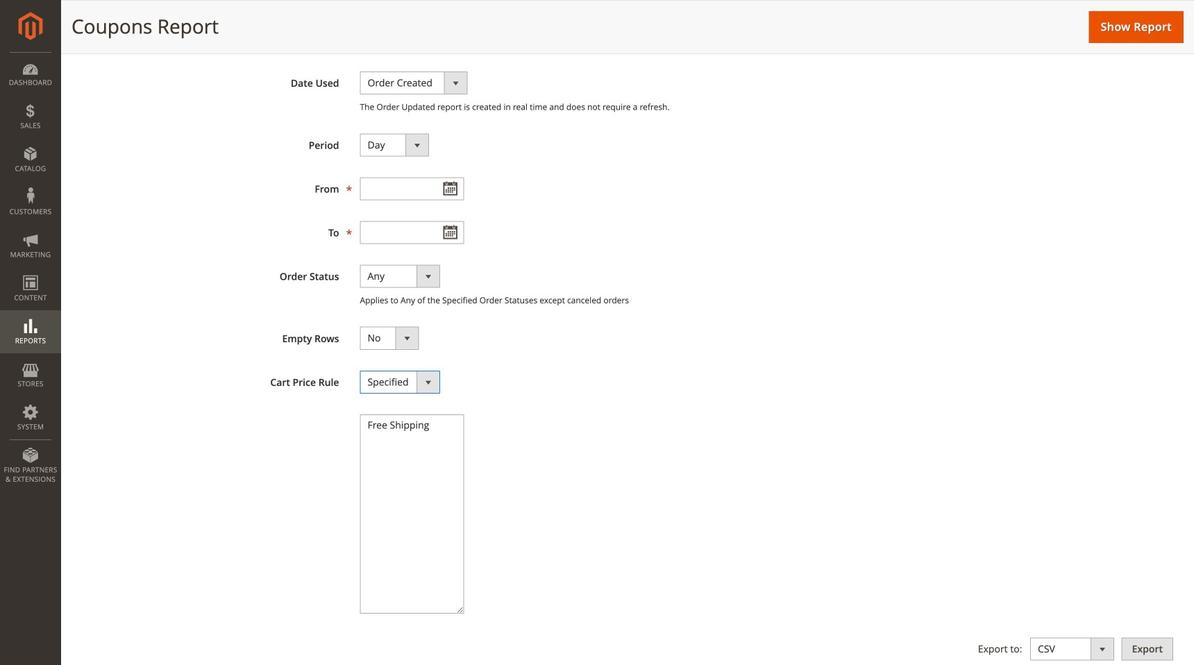 Task type: describe. For each thing, give the bounding box(es) containing it.
magento admin panel image
[[18, 12, 43, 40]]



Task type: locate. For each thing, give the bounding box(es) containing it.
menu bar
[[0, 52, 61, 491]]

None text field
[[360, 177, 464, 200], [360, 221, 464, 244], [360, 177, 464, 200], [360, 221, 464, 244]]



